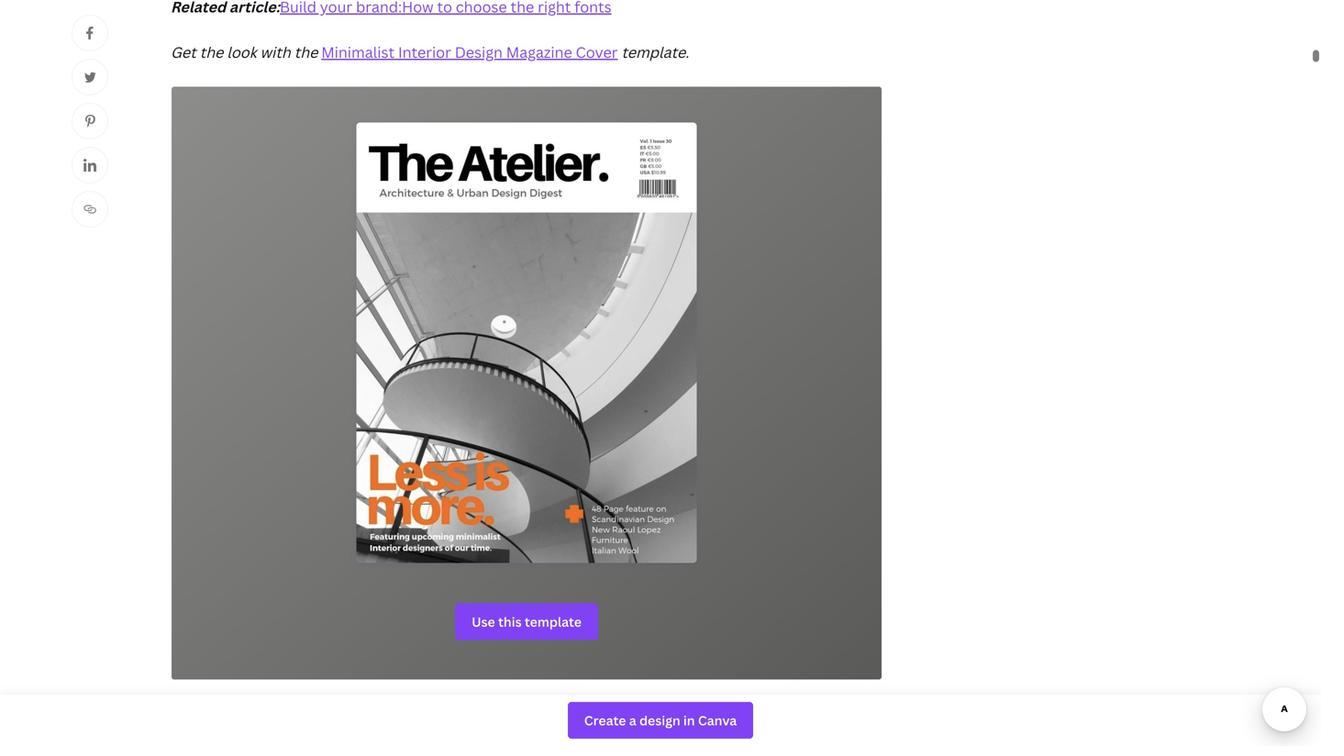 Task type: locate. For each thing, give the bounding box(es) containing it.
cover
[[576, 42, 618, 62]]

look
[[227, 42, 257, 62]]

the
[[200, 42, 223, 62], [294, 42, 318, 62]]

the right get
[[200, 42, 223, 62]]

2 the from the left
[[294, 42, 318, 62]]

the right with
[[294, 42, 318, 62]]

design
[[455, 42, 503, 62]]

1 horizontal spatial the
[[294, 42, 318, 62]]

get
[[171, 42, 196, 62]]

minimalist interior design magazine cover link
[[321, 42, 618, 62]]

minimalist
[[321, 42, 395, 62]]

get the look with the minimalist interior design magazine cover template.
[[171, 42, 689, 62]]

interior
[[398, 42, 451, 62]]

0 horizontal spatial the
[[200, 42, 223, 62]]



Task type: vqa. For each thing, say whether or not it's contained in the screenshot.
look
yes



Task type: describe. For each thing, give the bounding box(es) containing it.
with
[[260, 42, 291, 62]]

template.
[[622, 42, 689, 62]]

1 the from the left
[[200, 42, 223, 62]]

magazine
[[506, 42, 572, 62]]



